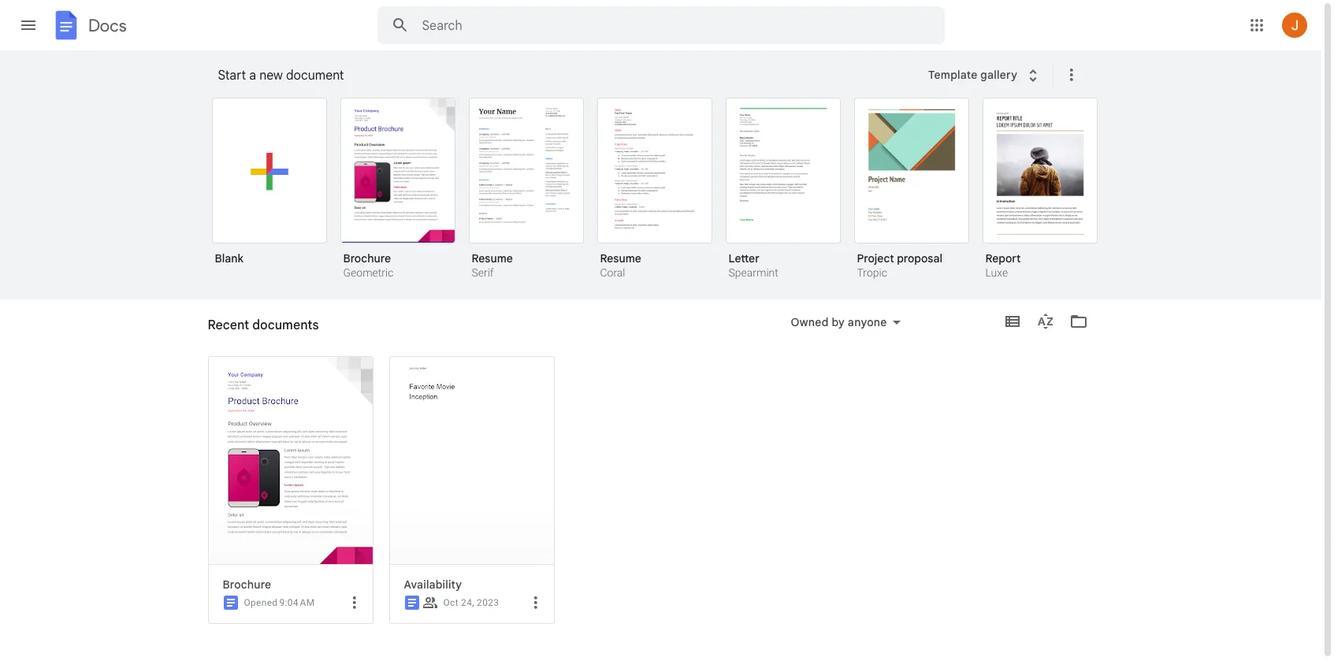 Task type: locate. For each thing, give the bounding box(es) containing it.
1 horizontal spatial resume
[[600, 251, 641, 266]]

1 recent documents from the top
[[208, 318, 319, 333]]

1 resume from the left
[[472, 251, 513, 266]]

None search field
[[377, 6, 945, 44]]

documents
[[252, 318, 319, 333], [247, 324, 305, 338]]

start a new document
[[218, 68, 344, 84]]

docs link
[[50, 9, 127, 44]]

more actions. image
[[1060, 65, 1082, 84]]

availability google docs element
[[404, 578, 547, 592]]

0 horizontal spatial resume
[[472, 251, 513, 266]]

spearmint
[[729, 266, 779, 279]]

resume up serif
[[472, 251, 513, 266]]

1 vertical spatial brochure option
[[204, 356, 373, 672]]

resume up coral
[[600, 251, 641, 266]]

9:04 am
[[279, 597, 315, 608]]

tropic
[[857, 266, 887, 279]]

report luxe
[[986, 251, 1021, 279]]

opened
[[244, 597, 278, 608]]

0 horizontal spatial resume option
[[469, 98, 584, 281]]

last opened by me 9:04 am element
[[279, 597, 315, 608]]

availability option
[[385, 356, 554, 672]]

brochure up geometric
[[343, 251, 391, 266]]

report option
[[982, 98, 1098, 281]]

list box
[[212, 95, 1118, 300]]

2023
[[477, 597, 499, 608]]

resume option
[[469, 98, 584, 281], [597, 98, 712, 281]]

template gallery
[[928, 68, 1018, 82]]

docs
[[88, 15, 127, 36]]

search image
[[384, 9, 416, 41]]

recent documents
[[208, 318, 319, 333], [208, 324, 305, 338]]

1 horizontal spatial resume option
[[597, 98, 712, 281]]

letter spearmint
[[729, 251, 779, 279]]

Search bar text field
[[422, 18, 905, 34]]

owned
[[791, 315, 829, 329]]

anyone
[[848, 315, 887, 329]]

blank option
[[212, 98, 327, 277]]

brochure
[[343, 251, 391, 266], [223, 578, 271, 592]]

0 vertical spatial brochure
[[343, 251, 391, 266]]

1 vertical spatial brochure
[[223, 578, 271, 592]]

0 horizontal spatial brochure
[[223, 578, 271, 592]]

brochure inside brochure geometric
[[343, 251, 391, 266]]

recent
[[208, 318, 249, 333], [208, 324, 244, 338]]

1 recent from the top
[[208, 318, 249, 333]]

brochure option
[[340, 98, 455, 281], [204, 356, 373, 672]]

1 horizontal spatial brochure
[[343, 251, 391, 266]]

brochure inside recent documents list box
[[223, 578, 271, 592]]

resume for resume coral
[[600, 251, 641, 266]]

brochure google docs element
[[223, 578, 366, 592]]

new
[[259, 68, 283, 84]]

resume
[[472, 251, 513, 266], [600, 251, 641, 266]]

2 resume from the left
[[600, 251, 641, 266]]

oct
[[443, 597, 459, 608]]

brochure up opened
[[223, 578, 271, 592]]

template
[[928, 68, 978, 82]]

report
[[986, 251, 1021, 266]]

blank
[[215, 251, 243, 266]]

proposal
[[897, 251, 943, 266]]



Task type: vqa. For each thing, say whether or not it's contained in the screenshot.
first the Recent from the top
yes



Task type: describe. For each thing, give the bounding box(es) containing it.
document
[[286, 68, 344, 84]]

geometric
[[343, 266, 394, 279]]

availability
[[404, 578, 462, 592]]

opened 9:04 am
[[244, 597, 315, 608]]

0 vertical spatial brochure option
[[340, 98, 455, 281]]

project
[[857, 251, 894, 266]]

recent documents heading
[[208, 300, 319, 350]]

brochure geometric
[[343, 251, 394, 279]]

resume for resume serif
[[472, 251, 513, 266]]

start
[[218, 68, 246, 84]]

luxe
[[986, 266, 1008, 279]]

a
[[249, 68, 256, 84]]

brochure for brochure
[[223, 578, 271, 592]]

letter option
[[726, 98, 841, 281]]

24,
[[461, 597, 474, 608]]

resume coral
[[600, 251, 641, 279]]

recent documents list box
[[204, 356, 1114, 672]]

project proposal tropic
[[857, 251, 943, 279]]

documents inside heading
[[252, 318, 319, 333]]

gallery
[[981, 68, 1018, 82]]

coral
[[600, 266, 625, 279]]

owned by anyone
[[791, 315, 887, 329]]

letter
[[729, 251, 760, 266]]

serif
[[472, 266, 494, 279]]

start a new document heading
[[218, 50, 918, 101]]

list box containing blank
[[212, 95, 1118, 300]]

oct 24, 2023
[[443, 597, 499, 608]]

main menu image
[[19, 16, 38, 35]]

project proposal option
[[854, 98, 969, 281]]

by
[[832, 315, 845, 329]]

last opened by me oct 24, 2023 element
[[443, 597, 499, 608]]

brochure for brochure geometric
[[343, 251, 391, 266]]

resume serif
[[472, 251, 513, 279]]

2 recent documents from the top
[[208, 324, 305, 338]]

template gallery button
[[918, 61, 1053, 89]]

1 resume option from the left
[[469, 98, 584, 281]]

2 resume option from the left
[[597, 98, 712, 281]]

2 recent from the top
[[208, 324, 244, 338]]

recent inside heading
[[208, 318, 249, 333]]

owned by anyone button
[[781, 313, 911, 332]]



